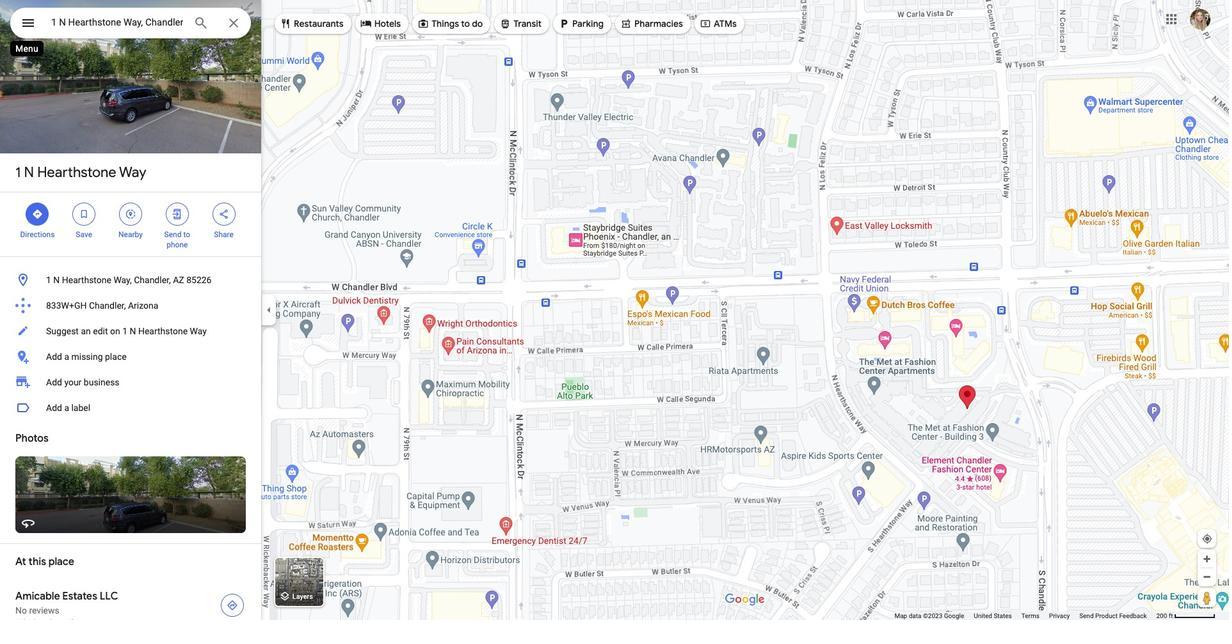 Task type: vqa. For each thing, say whether or not it's contained in the screenshot.


Task type: locate. For each thing, give the bounding box(es) containing it.
a left label
[[64, 403, 69, 414]]

add inside add a label button
[[46, 403, 62, 414]]

0 horizontal spatial chandler,
[[89, 301, 126, 311]]

footer containing map data ©2023 google
[[895, 613, 1156, 621]]

suggest
[[46, 327, 79, 337]]

2 vertical spatial 1
[[122, 327, 127, 337]]


[[171, 207, 183, 222]]

feedback
[[1119, 613, 1147, 620]]

add a missing place button
[[0, 344, 261, 370]]

1 n hearthstone way
[[15, 164, 146, 182]]

1 horizontal spatial chandler,
[[134, 275, 171, 286]]

 atms
[[700, 16, 737, 30]]

footer
[[895, 613, 1156, 621]]

send left product
[[1079, 613, 1094, 620]]

 search field
[[10, 8, 251, 41]]

1 a from the top
[[64, 352, 69, 362]]

place right this
[[49, 556, 74, 569]]

None field
[[51, 15, 183, 30]]

1 horizontal spatial send
[[1079, 613, 1094, 620]]

google maps element
[[0, 0, 1229, 621]]

2 a from the top
[[64, 403, 69, 414]]

833w+gh chandler, arizona
[[46, 301, 158, 311]]

chandler, left az
[[134, 275, 171, 286]]

0 vertical spatial send
[[164, 230, 181, 239]]

to up phone
[[183, 230, 190, 239]]

1 vertical spatial a
[[64, 403, 69, 414]]

add for add a missing place
[[46, 352, 62, 362]]

1 inside button
[[46, 275, 51, 286]]

hearthstone up 
[[37, 164, 116, 182]]

hearthstone down 'arizona'
[[138, 327, 188, 337]]

show street view coverage image
[[1198, 589, 1216, 608]]

1 horizontal spatial to
[[461, 18, 470, 29]]

to inside  things to do
[[461, 18, 470, 29]]

3 add from the top
[[46, 403, 62, 414]]

1 n hearthstone way main content
[[0, 0, 261, 621]]

a for label
[[64, 403, 69, 414]]

hearthstone
[[37, 164, 116, 182], [62, 275, 111, 286], [138, 327, 188, 337]]

1 vertical spatial 1
[[46, 275, 51, 286]]

place down on
[[105, 352, 127, 362]]

this
[[29, 556, 46, 569]]

©2023
[[923, 613, 943, 620]]

1 horizontal spatial n
[[53, 275, 60, 286]]

a for missing
[[64, 352, 69, 362]]

0 horizontal spatial way
[[119, 164, 146, 182]]


[[78, 207, 90, 222]]

 things to do
[[418, 16, 483, 30]]

add inside add a missing place button
[[46, 352, 62, 362]]

send for send to phone
[[164, 230, 181, 239]]


[[418, 16, 429, 30]]

0 vertical spatial a
[[64, 352, 69, 362]]

 hotels
[[360, 16, 401, 30]]

edit
[[93, 327, 108, 337]]

way up 
[[119, 164, 146, 182]]

0 vertical spatial way
[[119, 164, 146, 182]]

2 vertical spatial add
[[46, 403, 62, 414]]

amicable
[[15, 591, 60, 604]]

send inside button
[[1079, 613, 1094, 620]]

zoom out image
[[1202, 573, 1212, 583]]

zoom in image
[[1202, 555, 1212, 565]]

0 vertical spatial place
[[105, 352, 127, 362]]

0 horizontal spatial 1
[[15, 164, 21, 182]]

1
[[15, 164, 21, 182], [46, 275, 51, 286], [122, 327, 127, 337]]

1 vertical spatial hearthstone
[[62, 275, 111, 286]]

n for 1 n hearthstone way, chandler, az 85226
[[53, 275, 60, 286]]

2 horizontal spatial n
[[130, 327, 136, 337]]

1 vertical spatial send
[[1079, 613, 1094, 620]]

1 vertical spatial way
[[190, 327, 207, 337]]

1 vertical spatial chandler,
[[89, 301, 126, 311]]

transit
[[514, 18, 542, 29]]

add left label
[[46, 403, 62, 414]]

n right on
[[130, 327, 136, 337]]

add inside add your business "link"
[[46, 378, 62, 388]]

hearthstone for way
[[37, 164, 116, 182]]

a inside add a missing place button
[[64, 352, 69, 362]]

1 vertical spatial n
[[53, 275, 60, 286]]

send inside send to phone
[[164, 230, 181, 239]]

save
[[76, 230, 92, 239]]

way
[[119, 164, 146, 182], [190, 327, 207, 337]]

place inside button
[[105, 352, 127, 362]]

way inside 'button'
[[190, 327, 207, 337]]

add left your
[[46, 378, 62, 388]]

chandler, up edit
[[89, 301, 126, 311]]

1 inside 'button'
[[122, 327, 127, 337]]

add your business
[[46, 378, 119, 388]]

add down suggest
[[46, 352, 62, 362]]

hotels
[[374, 18, 401, 29]]

suggest an edit on 1 n hearthstone way button
[[0, 319, 261, 344]]

2 vertical spatial hearthstone
[[138, 327, 188, 337]]

833w+gh
[[46, 301, 87, 311]]

collapse side panel image
[[262, 303, 276, 318]]


[[558, 16, 570, 30]]

0 vertical spatial to
[[461, 18, 470, 29]]

hearthstone up 833w+gh chandler, arizona on the left
[[62, 275, 111, 286]]

1 horizontal spatial 1
[[46, 275, 51, 286]]

2 horizontal spatial 1
[[122, 327, 127, 337]]

 transit
[[500, 16, 542, 30]]

missing
[[71, 352, 103, 362]]

united states
[[974, 613, 1012, 620]]

0 vertical spatial add
[[46, 352, 62, 362]]

way down the 85226
[[190, 327, 207, 337]]

0 vertical spatial hearthstone
[[37, 164, 116, 182]]

directions image
[[227, 601, 238, 612]]

to left do
[[461, 18, 470, 29]]

n
[[24, 164, 34, 182], [53, 275, 60, 286], [130, 327, 136, 337]]

200 ft button
[[1156, 613, 1216, 620]]


[[20, 14, 36, 32]]

0 horizontal spatial n
[[24, 164, 34, 182]]

n up '833w+gh'
[[53, 275, 60, 286]]

 pharmacies
[[620, 16, 683, 30]]

terms
[[1022, 613, 1040, 620]]

a inside add a label button
[[64, 403, 69, 414]]

chandler, inside 1 n hearthstone way, chandler, az 85226 button
[[134, 275, 171, 286]]

0 vertical spatial chandler,
[[134, 275, 171, 286]]

a left the missing
[[64, 352, 69, 362]]

to
[[461, 18, 470, 29], [183, 230, 190, 239]]

add for add a label
[[46, 403, 62, 414]]

hearthstone for way,
[[62, 275, 111, 286]]

google
[[944, 613, 964, 620]]

place
[[105, 352, 127, 362], [49, 556, 74, 569]]

1 horizontal spatial place
[[105, 352, 127, 362]]

a
[[64, 352, 69, 362], [64, 403, 69, 414]]

1 horizontal spatial way
[[190, 327, 207, 337]]


[[280, 16, 291, 30]]

map data ©2023 google
[[895, 613, 964, 620]]


[[700, 16, 711, 30]]

hearthstone inside button
[[62, 275, 111, 286]]

0 horizontal spatial place
[[49, 556, 74, 569]]

0 vertical spatial n
[[24, 164, 34, 182]]

1 add from the top
[[46, 352, 62, 362]]

n inside button
[[53, 275, 60, 286]]

states
[[994, 613, 1012, 620]]

at
[[15, 556, 26, 569]]

1 vertical spatial add
[[46, 378, 62, 388]]

send product feedback
[[1079, 613, 1147, 620]]

way,
[[114, 275, 132, 286]]

n up  in the top left of the page
[[24, 164, 34, 182]]

parking
[[572, 18, 604, 29]]

1 n hearthstone way, chandler, az 85226 button
[[0, 268, 261, 293]]

actions for 1 n hearthstone way region
[[0, 193, 261, 257]]

0 horizontal spatial send
[[164, 230, 181, 239]]

0 vertical spatial 1
[[15, 164, 21, 182]]

send
[[164, 230, 181, 239], [1079, 613, 1094, 620]]

add a label button
[[0, 396, 261, 421]]

2 vertical spatial n
[[130, 327, 136, 337]]

1 vertical spatial to
[[183, 230, 190, 239]]

share
[[214, 230, 234, 239]]

2 add from the top
[[46, 378, 62, 388]]

pharmacies
[[634, 18, 683, 29]]

send up phone
[[164, 230, 181, 239]]

85226
[[186, 275, 212, 286]]

0 horizontal spatial to
[[183, 230, 190, 239]]



Task type: describe. For each thing, give the bounding box(es) containing it.
reviews
[[29, 606, 59, 617]]

terms button
[[1022, 613, 1040, 621]]

your
[[64, 378, 82, 388]]

privacy button
[[1049, 613, 1070, 621]]

hearthstone inside 'button'
[[138, 327, 188, 337]]

 parking
[[558, 16, 604, 30]]

business
[[84, 378, 119, 388]]

directions
[[20, 230, 55, 239]]

1 for 1 n hearthstone way
[[15, 164, 21, 182]]

to inside send to phone
[[183, 230, 190, 239]]

an
[[81, 327, 91, 337]]

add a missing place
[[46, 352, 127, 362]]

amicable estates llc no reviews
[[15, 591, 118, 617]]


[[500, 16, 511, 30]]

1 for 1 n hearthstone way, chandler, az 85226
[[46, 275, 51, 286]]

n for 1 n hearthstone way
[[24, 164, 34, 182]]

1 N Hearthstone Way, Chandler, AZ 85226 field
[[10, 8, 251, 38]]

suggest an edit on 1 n hearthstone way
[[46, 327, 207, 337]]

send product feedback button
[[1079, 613, 1147, 621]]

 restaurants
[[280, 16, 344, 30]]

1 n hearthstone way, chandler, az 85226
[[46, 275, 212, 286]]

footer inside google maps element
[[895, 613, 1156, 621]]


[[620, 16, 632, 30]]

things
[[432, 18, 459, 29]]

united
[[974, 613, 992, 620]]

google account: michelle dermenjian  
(michelle.dermenjian@adept.ai) image
[[1190, 9, 1211, 29]]

product
[[1095, 613, 1118, 620]]

add your business link
[[0, 370, 261, 396]]

restaurants
[[294, 18, 344, 29]]

llc
[[100, 591, 118, 604]]

estates
[[62, 591, 97, 604]]


[[218, 207, 230, 222]]

map
[[895, 613, 907, 620]]

privacy
[[1049, 613, 1070, 620]]

add a label
[[46, 403, 90, 414]]

chandler, inside 833w+gh chandler, arizona button
[[89, 301, 126, 311]]

nearby
[[118, 230, 143, 239]]

send to phone
[[164, 230, 190, 250]]

 button
[[10, 8, 46, 41]]

1 vertical spatial place
[[49, 556, 74, 569]]

833w+gh chandler, arizona button
[[0, 293, 261, 319]]

no
[[15, 606, 27, 617]]

arizona
[[128, 301, 158, 311]]

at this place
[[15, 556, 74, 569]]

send for send product feedback
[[1079, 613, 1094, 620]]

200 ft
[[1156, 613, 1173, 620]]

atms
[[714, 18, 737, 29]]


[[32, 207, 43, 222]]


[[125, 207, 136, 222]]

n inside 'button'
[[130, 327, 136, 337]]

200
[[1156, 613, 1167, 620]]

none field inside 1 n hearthstone way, chandler, az 85226 field
[[51, 15, 183, 30]]

az
[[173, 275, 184, 286]]

label
[[71, 403, 90, 414]]

data
[[909, 613, 922, 620]]

ft
[[1169, 613, 1173, 620]]

show your location image
[[1202, 534, 1213, 545]]

phone
[[167, 241, 188, 250]]

add for add your business
[[46, 378, 62, 388]]

photos
[[15, 433, 48, 446]]

on
[[110, 327, 120, 337]]

layers
[[292, 594, 313, 602]]

do
[[472, 18, 483, 29]]


[[360, 16, 372, 30]]

united states button
[[974, 613, 1012, 621]]



